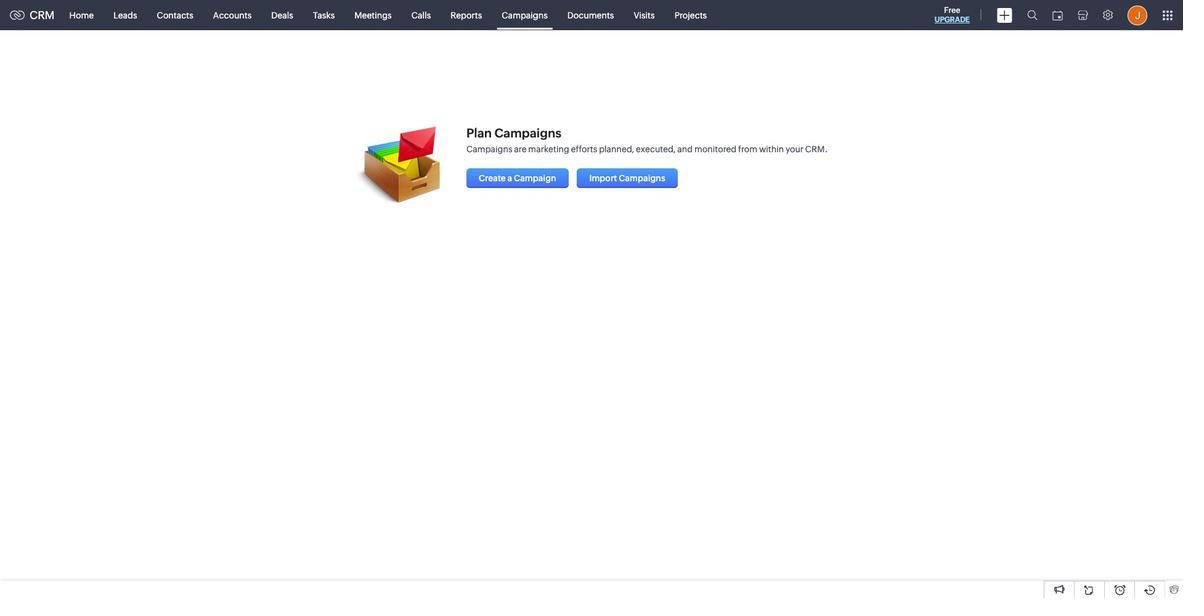 Task type: vqa. For each thing, say whether or not it's contained in the screenshot.
With at the top left of the page
no



Task type: locate. For each thing, give the bounding box(es) containing it.
meetings
[[355, 10, 392, 20]]

contacts link
[[147, 0, 203, 30]]

meetings link
[[345, 0, 402, 30]]

crm link
[[10, 9, 55, 22]]

documents link
[[558, 0, 624, 30]]

campaigns inside button
[[619, 173, 666, 183]]

import campaigns button
[[577, 168, 678, 188]]

create a campaign
[[479, 173, 557, 183]]

executed,
[[636, 144, 676, 154]]

profile element
[[1121, 0, 1156, 30]]

campaigns up are
[[495, 126, 562, 140]]

campaign
[[514, 173, 557, 183]]

visits link
[[624, 0, 665, 30]]

tasks link
[[303, 0, 345, 30]]

from
[[739, 144, 758, 154]]

planned,
[[599, 144, 635, 154]]

campaigns down plan
[[467, 144, 513, 154]]

profile image
[[1128, 5, 1148, 25]]

calls link
[[402, 0, 441, 30]]

create
[[479, 173, 506, 183]]

documents
[[568, 10, 614, 20]]

create a campaign button
[[467, 168, 569, 188]]

upgrade
[[935, 15, 971, 24]]

plan
[[467, 126, 492, 140]]

projects link
[[665, 0, 717, 30]]

campaigns down executed,
[[619, 173, 666, 183]]

free upgrade
[[935, 6, 971, 24]]

search element
[[1021, 0, 1046, 30]]

are
[[514, 144, 527, 154]]

campaigns
[[502, 10, 548, 20], [495, 126, 562, 140], [467, 144, 513, 154], [619, 173, 666, 183]]

crm
[[30, 9, 55, 22]]

accounts
[[213, 10, 252, 20]]

deals link
[[262, 0, 303, 30]]

marketing
[[529, 144, 570, 154]]

leads
[[114, 10, 137, 20]]



Task type: describe. For each thing, give the bounding box(es) containing it.
home link
[[60, 0, 104, 30]]

plan campaigns campaigns are marketing efforts planned, executed, and monitored from within your crm.
[[467, 126, 828, 154]]

home
[[69, 10, 94, 20]]

a
[[508, 173, 513, 183]]

deals
[[272, 10, 293, 20]]

campaigns right the reports 'link'
[[502, 10, 548, 20]]

efforts
[[571, 144, 598, 154]]

monitored
[[695, 144, 737, 154]]

accounts link
[[203, 0, 262, 30]]

calendar image
[[1053, 10, 1064, 20]]

import
[[590, 173, 618, 183]]

projects
[[675, 10, 707, 20]]

visits
[[634, 10, 655, 20]]

campaigns link
[[492, 0, 558, 30]]

create menu element
[[990, 0, 1021, 30]]

crm.
[[806, 144, 828, 154]]

tasks
[[313, 10, 335, 20]]

within
[[760, 144, 784, 154]]

reports link
[[441, 0, 492, 30]]

reports
[[451, 10, 482, 20]]

create menu image
[[998, 8, 1013, 23]]

calls
[[412, 10, 431, 20]]

leads link
[[104, 0, 147, 30]]

your
[[786, 144, 804, 154]]

search image
[[1028, 10, 1038, 20]]

free
[[945, 6, 961, 15]]

contacts
[[157, 10, 194, 20]]

import campaigns
[[590, 173, 666, 183]]

and
[[678, 144, 693, 154]]



